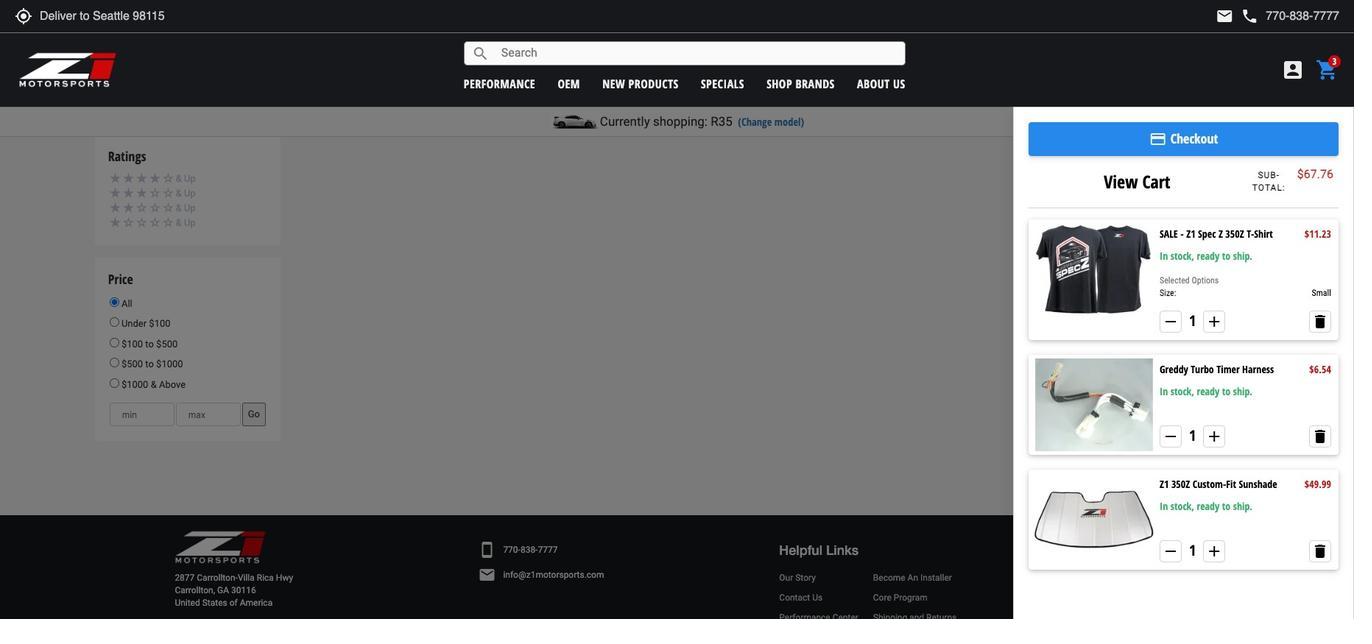 Task type: locate. For each thing, give the bounding box(es) containing it.
in for z1
[[1160, 499, 1168, 513]]

2 stock, from the top
[[1171, 384, 1194, 398]]

billet
[[390, 27, 419, 43]]

0 vertical spatial ship.
[[1233, 249, 1253, 263]]

ship. down fit
[[1233, 499, 1253, 513]]

2 in stock, ready to ship. from the top
[[1160, 384, 1253, 398]]

& up inside '3 & up' element
[[176, 188, 196, 199]]

1 up from the top
[[184, 173, 196, 184]]

to down z
[[1222, 249, 1231, 263]]

350z left custom-
[[1172, 477, 1190, 491]]

1 down custom-
[[1189, 540, 1196, 560]]

1 stock, from the top
[[1171, 249, 1194, 263]]

1 horizontal spatial us
[[893, 75, 906, 92]]

greddy turbo timer harness link
[[1160, 362, 1274, 377]]

currently shopping: r35 (change model)
[[600, 114, 804, 129]]

1 in stock, ready to ship. from the top
[[1160, 249, 1253, 263]]

delete
[[1312, 313, 1329, 331], [1312, 428, 1329, 445], [1312, 543, 1329, 560]]

2877
[[175, 573, 195, 583]]

r35 left gtr
[[413, 14, 430, 30]]

up
[[184, 173, 196, 184], [184, 188, 196, 199], [184, 203, 196, 214], [184, 217, 196, 228]]

mail link
[[1216, 7, 1234, 25]]

1 vertical spatial us
[[812, 593, 823, 603]]

1 delete from the top
[[1312, 313, 1329, 331]]

& up for '3 & up' element
[[176, 188, 196, 199]]

1 up custom-
[[1189, 426, 1196, 445]]

contact us
[[779, 593, 823, 603]]

our story
[[779, 573, 816, 583]]

turbo
[[1191, 362, 1214, 376]]

1 vertical spatial ship.
[[1233, 384, 1253, 398]]

states
[[202, 598, 227, 608]]

hwy
[[276, 573, 293, 583]]

$6.54
[[1310, 362, 1331, 376]]

0 vertical spatial us
[[893, 75, 906, 92]]

new
[[603, 75, 625, 92]]

us down our story link
[[812, 593, 823, 603]]

up up "2 & up" "element" on the top left
[[184, 188, 196, 199]]

installer
[[921, 573, 952, 583]]

up for 1 & up element
[[184, 217, 196, 228]]

2 ship. from the top
[[1233, 384, 1253, 398]]

2 in from the top
[[1160, 384, 1168, 398]]

& up "2 & up" "element" on the top left
[[176, 188, 182, 199]]

(change model) link
[[738, 115, 804, 129]]

view cart
[[1104, 169, 1171, 193]]

r35 for performance
[[413, 14, 430, 30]]

info@z1motorsports.com link
[[503, 569, 604, 582]]

& up for "2 & up" "element" on the top left
[[176, 203, 196, 214]]

4 up from the top
[[184, 217, 196, 228]]

in stock, ready to ship. for timer
[[1160, 384, 1253, 398]]

delete for $49.99
[[1312, 543, 1329, 560]]

smartphone 770-838-7777
[[478, 541, 558, 559]]

performance link
[[464, 75, 535, 92]]

to for sale - z1 spec z 350z t-shirt
[[1222, 249, 1231, 263]]

2 vertical spatial ready
[[1197, 499, 1220, 513]]

1 vertical spatial 350z
[[1172, 477, 1190, 491]]

remove
[[1162, 313, 1180, 331], [1162, 428, 1180, 445], [1162, 543, 1180, 560]]

go
[[248, 409, 260, 420]]

up for '3 & up' element
[[184, 188, 196, 199]]

0 horizontal spatial r35
[[413, 14, 430, 30]]

ready
[[1197, 249, 1220, 263], [1197, 384, 1220, 398], [1197, 499, 1220, 513]]

ready for custom-
[[1197, 499, 1220, 513]]

3 delete from the top
[[1312, 543, 1329, 560]]

3 add from the top
[[1206, 543, 1223, 560]]

0 vertical spatial delete
[[1312, 313, 1329, 331]]

0 vertical spatial 1
[[1189, 311, 1196, 331]]

$500
[[156, 338, 178, 350], [121, 359, 143, 370]]

0 horizontal spatial $1000
[[121, 379, 148, 390]]

1 vertical spatial $1000
[[121, 379, 148, 390]]

2 vertical spatial delete
[[1312, 543, 1329, 560]]

2 add from the top
[[1206, 428, 1223, 445]]

one-
[[488, 14, 511, 30]]

z1 left custom-
[[1160, 477, 1169, 491]]

ship.
[[1233, 249, 1253, 263], [1233, 384, 1253, 398], [1233, 499, 1253, 513]]

stock, down greddy on the right bottom of the page
[[1171, 384, 1194, 398]]

& up inside 1 & up element
[[176, 217, 196, 228]]

3 & up from the top
[[176, 203, 196, 214]]

fit
[[1226, 477, 1236, 491]]

ams
[[319, 14, 339, 30]]

delete down $49.99
[[1312, 543, 1329, 560]]

add up z1 350z custom-fit sunshade
[[1206, 428, 1223, 445]]

1 vertical spatial in stock, ready to ship.
[[1160, 384, 1253, 398]]

phone link
[[1241, 7, 1340, 25]]

ready down spec
[[1197, 249, 1220, 263]]

x
[[479, 14, 485, 30]]

add down options
[[1206, 313, 1223, 331]]

in for greddy
[[1160, 384, 1168, 398]]

2 ready from the top
[[1197, 384, 1220, 398]]

& for '3 & up' element
[[176, 188, 182, 199]]

$1000 down $500 to $1000
[[121, 379, 148, 390]]

up down "2 & up" "element" on the top left
[[184, 217, 196, 228]]

2 vertical spatial 1
[[1189, 540, 1196, 560]]

1 vertical spatial z1
[[1160, 477, 1169, 491]]

1 vertical spatial $100
[[121, 338, 143, 350]]

remove up z1 350z custom-fit sunshade
[[1162, 428, 1180, 445]]

$11.23
[[1305, 227, 1331, 241]]

& up inside 4 & up element
[[176, 173, 196, 184]]

& for 4 & up element
[[176, 173, 182, 184]]

1 horizontal spatial 350z
[[1226, 227, 1244, 241]]

under
[[121, 318, 147, 329]]

gtr
[[432, 14, 450, 30]]

to up $500 to $1000
[[145, 338, 154, 350]]

1 down selected options
[[1189, 311, 1196, 331]]

to
[[1222, 249, 1231, 263], [145, 338, 154, 350], [145, 359, 154, 370], [1222, 384, 1231, 398], [1222, 499, 1231, 513]]

350z right z
[[1226, 227, 1244, 241]]

0 vertical spatial in
[[1160, 249, 1168, 263]]

in stock, ready to ship. down turbo
[[1160, 384, 1253, 398]]

t-
[[1247, 227, 1254, 241]]

oem
[[558, 75, 580, 92]]

(change
[[738, 115, 772, 129]]

stock, down -
[[1171, 249, 1194, 263]]

0 vertical spatial remove
[[1162, 313, 1180, 331]]

remove for greddy
[[1162, 428, 1180, 445]]

1 in from the top
[[1160, 249, 1168, 263]]

1 vertical spatial add
[[1206, 428, 1223, 445]]

None radio
[[110, 297, 119, 307], [110, 358, 119, 368], [110, 378, 119, 388], [110, 297, 119, 307], [110, 358, 119, 368], [110, 378, 119, 388]]

1 ship. from the top
[[1233, 249, 1253, 263]]

specials
[[701, 75, 744, 92]]

Search search field
[[490, 42, 905, 65]]

4 & up from the top
[[176, 217, 196, 228]]

payment checkout
[[1149, 130, 1218, 148]]

0 horizontal spatial $100
[[121, 338, 143, 350]]

delete up $49.99
[[1312, 428, 1329, 445]]

links
[[826, 542, 859, 558]]

838-
[[521, 545, 538, 555]]

delete for $6.54
[[1312, 428, 1329, 445]]

payment
[[1149, 130, 1167, 148]]

& for "2 & up" "element" on the top left
[[176, 203, 182, 214]]

z1 motorsports logo image
[[18, 52, 117, 88]]

products
[[629, 75, 679, 92]]

r35 for shopping:
[[711, 114, 733, 129]]

add down z1 350z custom-fit sunshade link
[[1206, 543, 1223, 560]]

& up up 1 & up element
[[176, 203, 196, 214]]

piece
[[362, 27, 387, 43]]

7777
[[538, 545, 558, 555]]

small
[[1312, 288, 1331, 298]]

0 vertical spatial r35
[[413, 14, 430, 30]]

up up 1 & up element
[[184, 203, 196, 214]]

1 vertical spatial $500
[[121, 359, 143, 370]]

ready down custom-
[[1197, 499, 1220, 513]]

stock, down custom-
[[1171, 499, 1194, 513]]

None checkbox
[[110, 69, 122, 81]]

0 vertical spatial add
[[1206, 313, 1223, 331]]

view cart link
[[1029, 167, 1246, 196]]

stock, for 350z
[[1171, 499, 1194, 513]]

an
[[908, 573, 918, 583]]

3 in from the top
[[1160, 499, 1168, 513]]

1 for 350z
[[1189, 540, 1196, 560]]

2 vertical spatial in
[[1160, 499, 1168, 513]]

ship. down the timer in the bottom of the page
[[1233, 384, 1253, 398]]

race-
[[453, 14, 479, 30]]

1 ready from the top
[[1197, 249, 1220, 263]]

1 horizontal spatial $1000
[[156, 359, 183, 370]]

in down 'sale'
[[1160, 249, 1168, 263]]

1 horizontal spatial r35
[[711, 114, 733, 129]]

to down the timer in the bottom of the page
[[1222, 384, 1231, 398]]

us right about
[[893, 75, 906, 92]]

0 horizontal spatial us
[[812, 593, 823, 603]]

$1000 up above
[[156, 359, 183, 370]]

r35 left (change
[[711, 114, 733, 129]]

above
[[159, 379, 186, 390]]

2 remove from the top
[[1162, 428, 1180, 445]]

0 vertical spatial $100
[[149, 318, 171, 329]]

$100 up $100 to $500
[[149, 318, 171, 329]]

shop brands
[[767, 75, 835, 92]]

ship. for fit
[[1233, 499, 1253, 513]]

1 horizontal spatial z1
[[1186, 227, 1196, 241]]

1 vertical spatial r35
[[711, 114, 733, 129]]

0 vertical spatial ready
[[1197, 249, 1220, 263]]

& up 1 & up element
[[176, 203, 182, 214]]

4 & up element
[[110, 171, 266, 186]]

2 1 from the top
[[1189, 426, 1196, 445]]

0 vertical spatial in stock, ready to ship.
[[1160, 249, 1253, 263]]

$500 down $100 to $500
[[121, 359, 143, 370]]

3 1 from the top
[[1189, 540, 1196, 560]]

1 vertical spatial delete
[[1312, 428, 1329, 445]]

email info@z1motorsports.com
[[478, 566, 604, 584]]

z1 right -
[[1186, 227, 1196, 241]]

delete down small
[[1312, 313, 1329, 331]]

performance
[[464, 75, 535, 92]]

ready for z1
[[1197, 249, 1220, 263]]

mail
[[1216, 7, 1234, 25]]

& up inside "2 & up" "element"
[[176, 203, 196, 214]]

up inside "element"
[[184, 203, 196, 214]]

cart
[[1142, 169, 1171, 193]]

3 remove from the top
[[1162, 543, 1180, 560]]

None radio
[[110, 317, 119, 327], [110, 338, 119, 347], [110, 317, 119, 327], [110, 338, 119, 347]]

to down $100 to $500
[[145, 359, 154, 370]]

2 vertical spatial ship.
[[1233, 499, 1253, 513]]

& up up '3 & up' element
[[176, 173, 196, 184]]

0 vertical spatial stock,
[[1171, 249, 1194, 263]]

in stock, ready to ship.
[[1160, 249, 1253, 263], [1160, 384, 1253, 398], [1160, 499, 1253, 513]]

2 vertical spatial in stock, ready to ship.
[[1160, 499, 1253, 513]]

core
[[873, 593, 892, 603]]

remove down size:
[[1162, 313, 1180, 331]]

& down "2 & up" "element" on the top left
[[176, 217, 182, 228]]

$1000
[[156, 359, 183, 370], [121, 379, 148, 390]]

1 horizontal spatial $100
[[149, 318, 171, 329]]

2 vertical spatial remove
[[1162, 543, 1180, 560]]

add
[[1206, 313, 1223, 331], [1206, 428, 1223, 445], [1206, 543, 1223, 560]]

remove up sema member logo
[[1162, 543, 1180, 560]]

greddy turbo timer harness image
[[1033, 359, 1156, 451]]

2 vertical spatial add
[[1206, 543, 1223, 560]]

3 in stock, ready to ship. from the top
[[1160, 499, 1253, 513]]

1 vertical spatial ready
[[1197, 384, 1220, 398]]

350z
[[1226, 227, 1244, 241], [1172, 477, 1190, 491]]

in stock, ready to ship. down spec
[[1160, 249, 1253, 263]]

1 & up from the top
[[176, 173, 196, 184]]

ship. down the t-
[[1233, 249, 1253, 263]]

1 vertical spatial stock,
[[1171, 384, 1194, 398]]

go button
[[242, 403, 266, 427]]

3 stock, from the top
[[1171, 499, 1194, 513]]

performance
[[342, 14, 410, 30]]

1 vertical spatial in
[[1160, 384, 1168, 398]]

& up down "2 & up" "element" on the top left
[[176, 217, 196, 228]]

2 delete from the top
[[1312, 428, 1329, 445]]

1 horizontal spatial $500
[[156, 338, 178, 350]]

in stock, ready to ship. down custom-
[[1160, 499, 1253, 513]]

3 ship. from the top
[[1233, 499, 1253, 513]]

ready down turbo
[[1197, 384, 1220, 398]]

in down z1 350z custom-fit sunshade link
[[1160, 499, 1168, 513]]

sub-
[[1258, 170, 1280, 180]]

3 up from the top
[[184, 203, 196, 214]]

up for 4 & up element
[[184, 173, 196, 184]]

$500 up $500 to $1000
[[156, 338, 178, 350]]

1 vertical spatial remove
[[1162, 428, 1180, 445]]

1 add from the top
[[1206, 313, 1223, 331]]

to for z1 350z custom-fit sunshade
[[1222, 499, 1231, 513]]

up up '3 & up' element
[[184, 173, 196, 184]]

& up up "2 & up" "element" on the top left
[[176, 188, 196, 199]]

& inside "element"
[[176, 203, 182, 214]]

2 vertical spatial stock,
[[1171, 499, 1194, 513]]

0 vertical spatial $1000
[[156, 359, 183, 370]]

& up '3 & up' element
[[176, 173, 182, 184]]

z1 350z custom-fit sunshade image
[[1033, 473, 1156, 566]]

3 ready from the top
[[1197, 499, 1220, 513]]

r35 inside ams performance r35 gtr race-x one- piece billet flywheel
[[413, 14, 430, 30]]

sale
[[1160, 227, 1178, 241]]

$100 down under
[[121, 338, 143, 350]]

0 horizontal spatial z1
[[1160, 477, 1169, 491]]

to for greddy turbo timer harness
[[1222, 384, 1231, 398]]

2 & up from the top
[[176, 188, 196, 199]]

2 up from the top
[[184, 188, 196, 199]]

1 vertical spatial 1
[[1189, 426, 1196, 445]]

$100
[[149, 318, 171, 329], [121, 338, 143, 350]]

0 horizontal spatial 350z
[[1172, 477, 1190, 491]]

770-838-7777 link
[[503, 544, 558, 557]]

in down greddy on the right bottom of the page
[[1160, 384, 1168, 398]]

mail phone
[[1216, 7, 1259, 25]]

in
[[1160, 249, 1168, 263], [1160, 384, 1168, 398], [1160, 499, 1168, 513]]

phone
[[1241, 7, 1259, 25]]

of
[[230, 598, 238, 608]]

to down fit
[[1222, 499, 1231, 513]]



Task type: vqa. For each thing, say whether or not it's contained in the screenshot.
the top 9:00Am
no



Task type: describe. For each thing, give the bounding box(es) containing it.
shopping_cart
[[1316, 58, 1340, 82]]

ship. for spec
[[1233, 249, 1253, 263]]

helpful
[[779, 542, 823, 558]]

2 & up element
[[110, 200, 266, 216]]

new products
[[603, 75, 679, 92]]

0 horizontal spatial $500
[[121, 359, 143, 370]]

z1 company logo image
[[175, 530, 267, 565]]

$500 to $1000
[[119, 359, 183, 370]]

size:
[[1160, 288, 1176, 298]]

smartphone
[[478, 541, 496, 559]]

carrollton-
[[197, 573, 238, 583]]

in for sale
[[1160, 249, 1168, 263]]

remove for z1
[[1162, 543, 1180, 560]]

story
[[795, 573, 816, 583]]

email
[[478, 566, 496, 584]]

total:
[[1252, 182, 1286, 193]]

rica
[[257, 573, 274, 583]]

become an installer
[[873, 573, 952, 583]]

selected options
[[1160, 275, 1219, 286]]

0 vertical spatial 350z
[[1226, 227, 1244, 241]]

shopping_cart link
[[1312, 58, 1340, 82]]

all
[[119, 298, 132, 309]]

villa
[[238, 573, 255, 583]]

& up for 4 & up element
[[176, 173, 196, 184]]

greddy turbo timer harness
[[1160, 362, 1274, 376]]

1 remove from the top
[[1162, 313, 1180, 331]]

model)
[[775, 115, 804, 129]]

ship. for harness
[[1233, 384, 1253, 398]]

flywheel
[[422, 27, 467, 43]]

america
[[240, 598, 273, 608]]

view
[[1104, 169, 1138, 193]]

min number field
[[110, 403, 174, 427]]

info@z1motorsports.com
[[503, 570, 604, 580]]

view cart menu
[[1013, 107, 1354, 619]]

stock, for -
[[1171, 249, 1194, 263]]

sema member logo image
[[1132, 566, 1179, 619]]

our story link
[[779, 572, 859, 585]]

become
[[873, 573, 906, 583]]

3 & up element
[[110, 186, 266, 201]]

my_location
[[15, 7, 32, 25]]

helpful links
[[779, 542, 859, 558]]

about us link
[[857, 75, 906, 92]]

in stock, ready to ship. for z1
[[1160, 249, 1253, 263]]

core program
[[873, 593, 928, 603]]

1 & up element
[[110, 215, 266, 230]]

& up for 1 & up element
[[176, 217, 196, 228]]

account_box
[[1281, 58, 1305, 82]]

contact us link
[[779, 592, 859, 605]]

in stock, ready to ship. for custom-
[[1160, 499, 1253, 513]]

become an installer link
[[873, 572, 957, 585]]

0 vertical spatial z1
[[1186, 227, 1196, 241]]

up for "2 & up" "element" on the top left
[[184, 203, 196, 214]]

shop
[[767, 75, 792, 92]]

0 vertical spatial $500
[[156, 338, 178, 350]]

shopping:
[[653, 114, 708, 129]]

brand
[[108, 42, 139, 59]]

add for timer
[[1206, 428, 1223, 445]]

1 for turbo
[[1189, 426, 1196, 445]]

core program link
[[873, 592, 957, 605]]

greddy
[[1160, 362, 1188, 376]]

about us
[[857, 75, 906, 92]]

search
[[472, 45, 490, 62]]

under  $100
[[119, 318, 171, 329]]

sale - z1 spec z 350z t-shirt image
[[1033, 223, 1156, 316]]

checkout
[[1171, 130, 1218, 147]]

stock, for turbo
[[1171, 384, 1194, 398]]

shirt
[[1254, 227, 1273, 241]]

$49.99
[[1305, 477, 1331, 491]]

max number field
[[176, 403, 241, 427]]

& for 1 & up element
[[176, 217, 182, 228]]

new products link
[[603, 75, 679, 92]]

us for contact us
[[812, 593, 823, 603]]

about
[[857, 75, 890, 92]]

oem link
[[558, 75, 580, 92]]

us for about us
[[893, 75, 906, 92]]

our
[[779, 573, 793, 583]]

& left above
[[151, 379, 157, 390]]

ratings
[[108, 147, 146, 165]]

add for custom-
[[1206, 543, 1223, 560]]

ga
[[217, 585, 229, 596]]

ams performance r35 gtr race-x one- piece billet flywheel
[[319, 14, 511, 43]]

ready for timer
[[1197, 384, 1220, 398]]

selected
[[1160, 275, 1190, 286]]

spec
[[1198, 227, 1216, 241]]

united
[[175, 598, 200, 608]]

z
[[1219, 227, 1223, 241]]

account_box link
[[1278, 58, 1309, 82]]

1 1 from the top
[[1189, 311, 1196, 331]]

shop brands link
[[767, 75, 835, 92]]

carrollton,
[[175, 585, 215, 596]]

sale - z1 spec z 350z t-shirt
[[1160, 227, 1273, 241]]

program
[[894, 593, 928, 603]]

z1 350z custom-fit sunshade
[[1160, 477, 1277, 491]]

2877 carrollton-villa rica hwy carrollton, ga 30116 united states of america
[[175, 573, 293, 608]]

30116
[[231, 585, 256, 596]]

price
[[108, 270, 133, 288]]

custom-
[[1193, 477, 1226, 491]]

-
[[1181, 227, 1184, 241]]

specials link
[[701, 75, 744, 92]]



